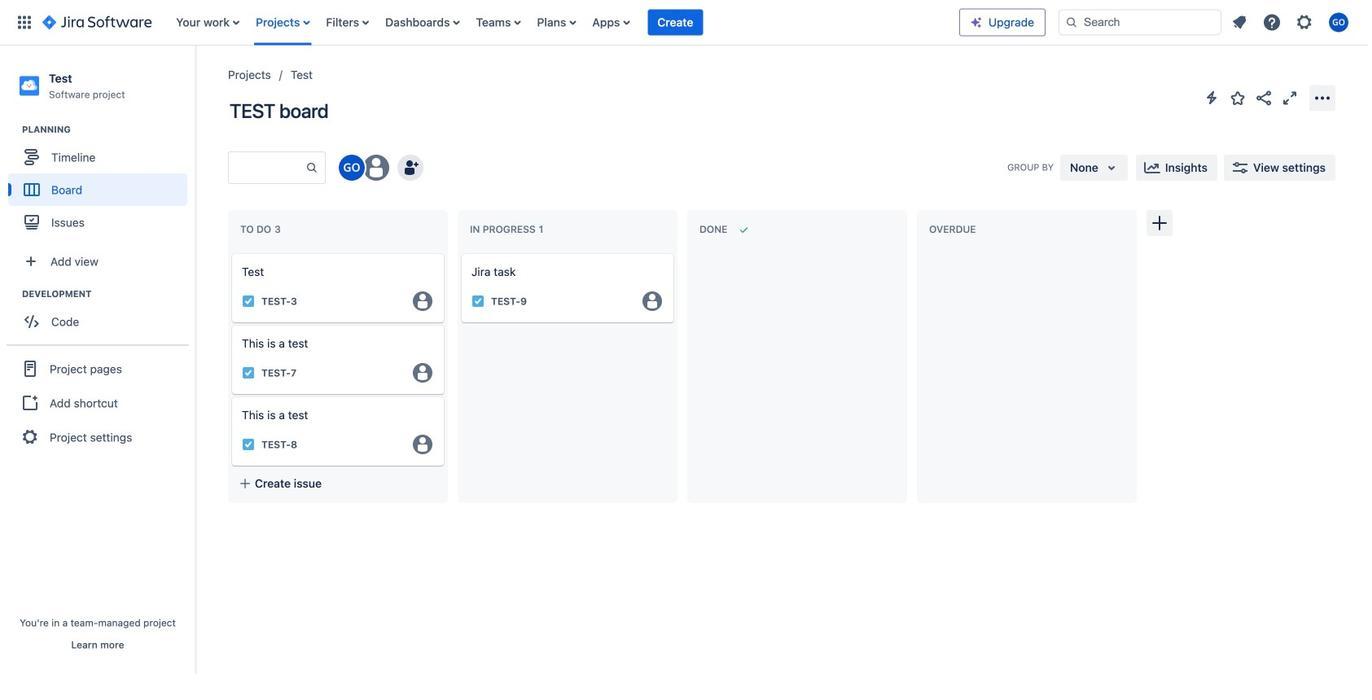 Task type: locate. For each thing, give the bounding box(es) containing it.
1 horizontal spatial create issue image
[[450, 243, 470, 262]]

primary element
[[10, 0, 960, 45]]

sidebar element
[[0, 46, 195, 674]]

notifications image
[[1230, 13, 1249, 32]]

jira software image
[[42, 13, 152, 32], [42, 13, 152, 32]]

group for development 'icon'
[[8, 288, 195, 343]]

create issue image
[[221, 243, 240, 262], [450, 243, 470, 262]]

0 horizontal spatial task image
[[242, 438, 255, 451]]

appswitcher icon image
[[15, 13, 34, 32]]

1 create issue image from the left
[[221, 243, 240, 262]]

list
[[168, 0, 960, 45], [1225, 8, 1359, 37]]

in progress element
[[470, 224, 547, 235]]

search image
[[1065, 16, 1078, 29]]

heading for group related to the planning image
[[22, 123, 195, 136]]

heading for group related to development 'icon'
[[22, 288, 195, 301]]

development image
[[2, 284, 22, 304]]

banner
[[0, 0, 1368, 46]]

2 task image from the top
[[242, 367, 255, 380]]

help image
[[1263, 13, 1282, 32]]

task image
[[242, 295, 255, 308], [242, 367, 255, 380]]

2 heading from the top
[[22, 288, 195, 301]]

0 vertical spatial heading
[[22, 123, 195, 136]]

None search field
[[1059, 9, 1222, 35]]

0 vertical spatial group
[[8, 123, 195, 244]]

1 heading from the top
[[22, 123, 195, 136]]

2 vertical spatial group
[[7, 345, 189, 460]]

1 vertical spatial task image
[[242, 367, 255, 380]]

1 vertical spatial group
[[8, 288, 195, 343]]

create issue image down in progress element
[[450, 243, 470, 262]]

task image
[[472, 295, 485, 308], [242, 438, 255, 451]]

view settings image
[[1231, 158, 1250, 178]]

heading
[[22, 123, 195, 136], [22, 288, 195, 301]]

0 vertical spatial task image
[[242, 295, 255, 308]]

list item
[[648, 0, 703, 45]]

enter full screen image
[[1280, 88, 1300, 108]]

more actions image
[[1313, 88, 1333, 108]]

your profile and settings image
[[1329, 13, 1349, 32]]

0 horizontal spatial list
[[168, 0, 960, 45]]

0 horizontal spatial create issue image
[[221, 243, 240, 262]]

1 horizontal spatial task image
[[472, 295, 485, 308]]

settings image
[[1295, 13, 1315, 32]]

1 vertical spatial heading
[[22, 288, 195, 301]]

create issue image down to do element in the left top of the page
[[221, 243, 240, 262]]

Search this board text field
[[229, 153, 305, 182]]

group
[[8, 123, 195, 244], [8, 288, 195, 343], [7, 345, 189, 460]]

2 create issue image from the left
[[450, 243, 470, 262]]



Task type: describe. For each thing, give the bounding box(es) containing it.
1 horizontal spatial list
[[1225, 8, 1359, 37]]

create issue image for in progress element
[[450, 243, 470, 262]]

sidebar navigation image
[[178, 65, 213, 98]]

1 task image from the top
[[242, 295, 255, 308]]

planning image
[[2, 120, 22, 139]]

add people image
[[401, 158, 420, 178]]

automations menu button icon image
[[1202, 88, 1222, 108]]

1 vertical spatial task image
[[242, 438, 255, 451]]

create issue image for to do element in the left top of the page
[[221, 243, 240, 262]]

create column image
[[1150, 213, 1170, 233]]

to do element
[[240, 224, 284, 235]]

star test board image
[[1228, 88, 1248, 108]]

0 vertical spatial task image
[[472, 295, 485, 308]]

group for the planning image
[[8, 123, 195, 244]]

Search field
[[1059, 9, 1222, 35]]



Task type: vqa. For each thing, say whether or not it's contained in the screenshot.
Stop watching icon
no



